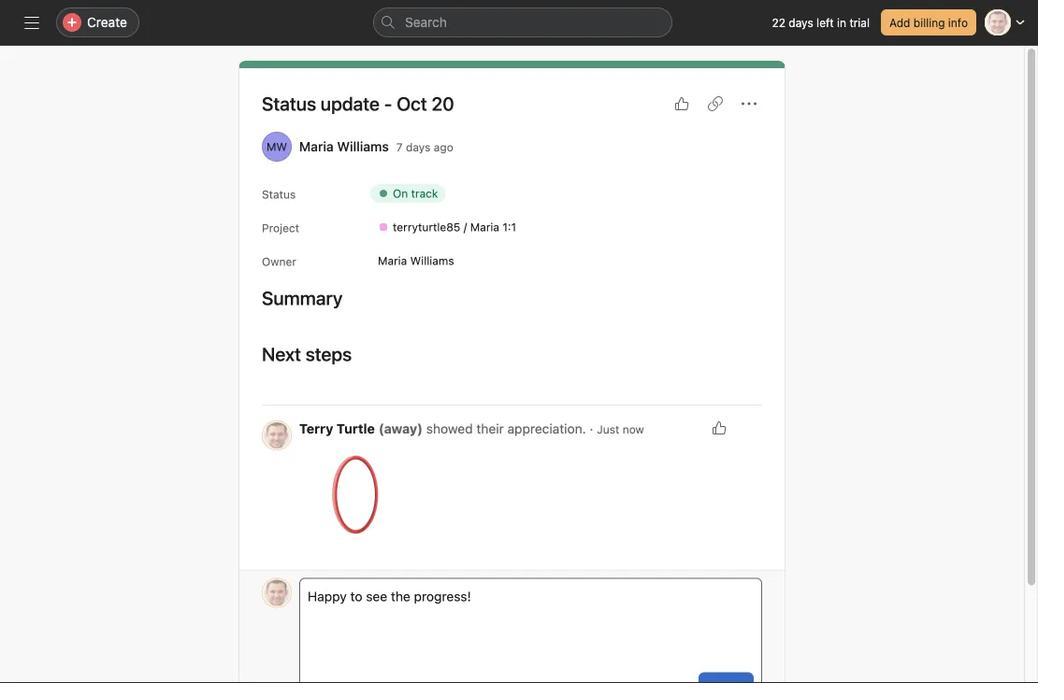 Task type: vqa. For each thing, say whether or not it's contained in the screenshot.
'by project'
no



Task type: locate. For each thing, give the bounding box(es) containing it.
create button
[[56, 7, 139, 37]]

22
[[772, 16, 786, 29]]

maria down terryturtle85
[[378, 254, 407, 268]]

tt left terry
[[270, 429, 284, 442]]

williams
[[337, 139, 389, 154], [410, 254, 454, 268]]

in
[[837, 16, 847, 29]]

showed
[[426, 421, 473, 437]]

1 horizontal spatial maria
[[378, 254, 407, 268]]

project
[[262, 222, 299, 235]]

maria right mw
[[299, 139, 334, 154]]

2 tt from the top
[[270, 587, 284, 600]]

0 vertical spatial status
[[262, 93, 316, 115]]

summary
[[262, 287, 343, 309]]

0 vertical spatial tt button
[[262, 421, 292, 451]]

0 likes. click to like this task image
[[674, 96, 689, 111], [712, 421, 727, 436]]

0 vertical spatial tt
[[270, 429, 284, 442]]

add billing info button
[[881, 9, 977, 36]]

tt button left terry
[[262, 421, 292, 451]]

status
[[262, 93, 316, 115], [262, 188, 296, 201]]

1 horizontal spatial williams
[[410, 254, 454, 268]]

·
[[590, 421, 594, 437]]

0 vertical spatial days
[[789, 16, 814, 29]]

on track
[[393, 187, 438, 200]]

now
[[623, 423, 644, 436]]

1 vertical spatial status
[[262, 188, 296, 201]]

1 vertical spatial tt
[[270, 587, 284, 600]]

2 status from the top
[[262, 188, 296, 201]]

search list box
[[373, 7, 673, 37]]

maria for maria williams
[[378, 254, 407, 268]]

status up mw
[[262, 93, 316, 115]]

more actions image
[[742, 96, 757, 111]]

tt button
[[262, 421, 292, 451], [262, 579, 292, 608]]

0 horizontal spatial williams
[[337, 139, 389, 154]]

1 vertical spatial williams
[[410, 254, 454, 268]]

1 vertical spatial maria
[[470, 221, 500, 234]]

owner
[[262, 255, 297, 268]]

2 vertical spatial maria
[[378, 254, 407, 268]]

7
[[396, 141, 403, 154]]

tt button left happy
[[262, 579, 292, 608]]

williams down terryturtle85
[[410, 254, 454, 268]]

1 horizontal spatial 0 likes. click to like this task image
[[712, 421, 727, 436]]

days
[[789, 16, 814, 29], [406, 141, 431, 154]]

1:1
[[503, 221, 516, 234]]

williams for maria williams
[[410, 254, 454, 268]]

1 status from the top
[[262, 93, 316, 115]]

0 likes. click to like this task image right now
[[712, 421, 727, 436]]

tt for first 'tt' button from the bottom
[[270, 587, 284, 600]]

0 horizontal spatial maria
[[299, 139, 334, 154]]

williams left the "7"
[[337, 139, 389, 154]]

excited narwhal jumping through ring image
[[299, 448, 412, 560]]

maria right /
[[470, 221, 500, 234]]

0 vertical spatial williams
[[337, 139, 389, 154]]

1 vertical spatial days
[[406, 141, 431, 154]]

0 vertical spatial maria
[[299, 139, 334, 154]]

maria williams
[[378, 254, 454, 268]]

tt left happy
[[270, 587, 284, 600]]

toolbar
[[308, 676, 484, 684]]

search
[[405, 14, 447, 30]]

on
[[393, 187, 408, 200]]

maria
[[299, 139, 334, 154], [470, 221, 500, 234], [378, 254, 407, 268]]

tt for second 'tt' button from the bottom
[[270, 429, 284, 442]]

status for status update - oct 20
[[262, 93, 316, 115]]

terry turtle (away) showed their appreciation. · just now
[[299, 421, 644, 437]]

0 likes. click to like this task image left "copy link" icon
[[674, 96, 689, 111]]

days right the "7"
[[406, 141, 431, 154]]

status up project
[[262, 188, 296, 201]]

terryturtle85 / maria 1:1
[[393, 221, 516, 234]]

days inside maria williams 7 days ago
[[406, 141, 431, 154]]

maria williams link
[[299, 139, 389, 154]]

0 horizontal spatial days
[[406, 141, 431, 154]]

terry
[[299, 421, 333, 437]]

tt
[[270, 429, 284, 442], [270, 587, 284, 600]]

1 tt from the top
[[270, 429, 284, 442]]

info
[[948, 16, 968, 29]]

1 vertical spatial 0 likes. click to like this task image
[[712, 421, 727, 436]]

1 vertical spatial tt button
[[262, 579, 292, 608]]

0 vertical spatial 0 likes. click to like this task image
[[674, 96, 689, 111]]

status update - oct 20
[[262, 93, 454, 115]]

oct
[[397, 93, 427, 115]]

the
[[391, 589, 410, 605]]

(away)
[[379, 421, 423, 437]]

days right 22
[[789, 16, 814, 29]]



Task type: describe. For each thing, give the bounding box(es) containing it.
ago
[[434, 141, 453, 154]]

copy link image
[[708, 96, 723, 111]]

status update - oct 20 link
[[262, 93, 454, 115]]

/
[[464, 221, 467, 234]]

left
[[817, 16, 834, 29]]

progress!
[[414, 589, 471, 605]]

add
[[890, 16, 911, 29]]

trial
[[850, 16, 870, 29]]

appreciation.
[[508, 421, 586, 437]]

just
[[597, 423, 620, 436]]

20
[[432, 93, 454, 115]]

0 horizontal spatial 0 likes. click to like this task image
[[674, 96, 689, 111]]

update
[[321, 93, 380, 115]]

billing
[[914, 16, 945, 29]]

maria williams 7 days ago
[[299, 139, 453, 154]]

their
[[476, 421, 504, 437]]

1 horizontal spatial days
[[789, 16, 814, 29]]

create
[[87, 14, 127, 30]]

happy to see the progress!
[[308, 589, 471, 605]]

turtle
[[337, 421, 375, 437]]

expand sidebar image
[[24, 15, 39, 30]]

-
[[384, 93, 392, 115]]

next steps
[[262, 343, 352, 365]]

mw
[[267, 140, 287, 153]]

terryturtle85
[[393, 221, 461, 234]]

22 days left in trial
[[772, 16, 870, 29]]

2 horizontal spatial maria
[[470, 221, 500, 234]]

maria for maria williams 7 days ago
[[299, 139, 334, 154]]

to
[[350, 589, 362, 605]]

terryturtle85 / maria 1:1 link
[[370, 218, 524, 237]]

see
[[366, 589, 387, 605]]

2 tt button from the top
[[262, 579, 292, 608]]

add billing info
[[890, 16, 968, 29]]

search button
[[373, 7, 673, 37]]

status for status
[[262, 188, 296, 201]]

terry turtle link
[[299, 421, 375, 437]]

williams for maria williams 7 days ago
[[337, 139, 389, 154]]

track
[[411, 187, 438, 200]]

happy
[[308, 589, 347, 605]]

1 tt button from the top
[[262, 421, 292, 451]]



